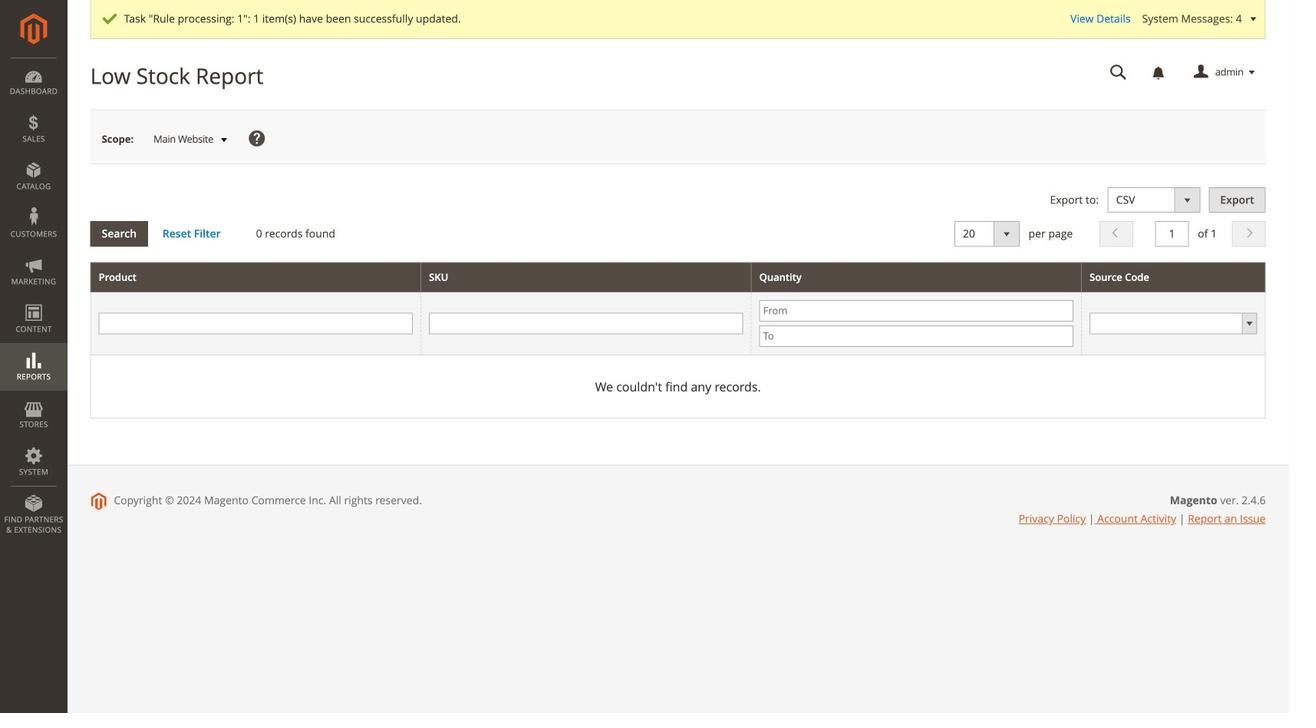 Task type: locate. For each thing, give the bounding box(es) containing it.
None text field
[[1156, 221, 1190, 247], [429, 313, 744, 334], [1156, 221, 1190, 247], [429, 313, 744, 334]]

To text field
[[760, 325, 1074, 347]]

None text field
[[1100, 59, 1138, 86], [99, 313, 413, 334], [1100, 59, 1138, 86], [99, 313, 413, 334]]

menu bar
[[0, 58, 68, 543]]



Task type: describe. For each thing, give the bounding box(es) containing it.
magento admin panel image
[[20, 13, 47, 45]]

From text field
[[760, 300, 1074, 322]]



